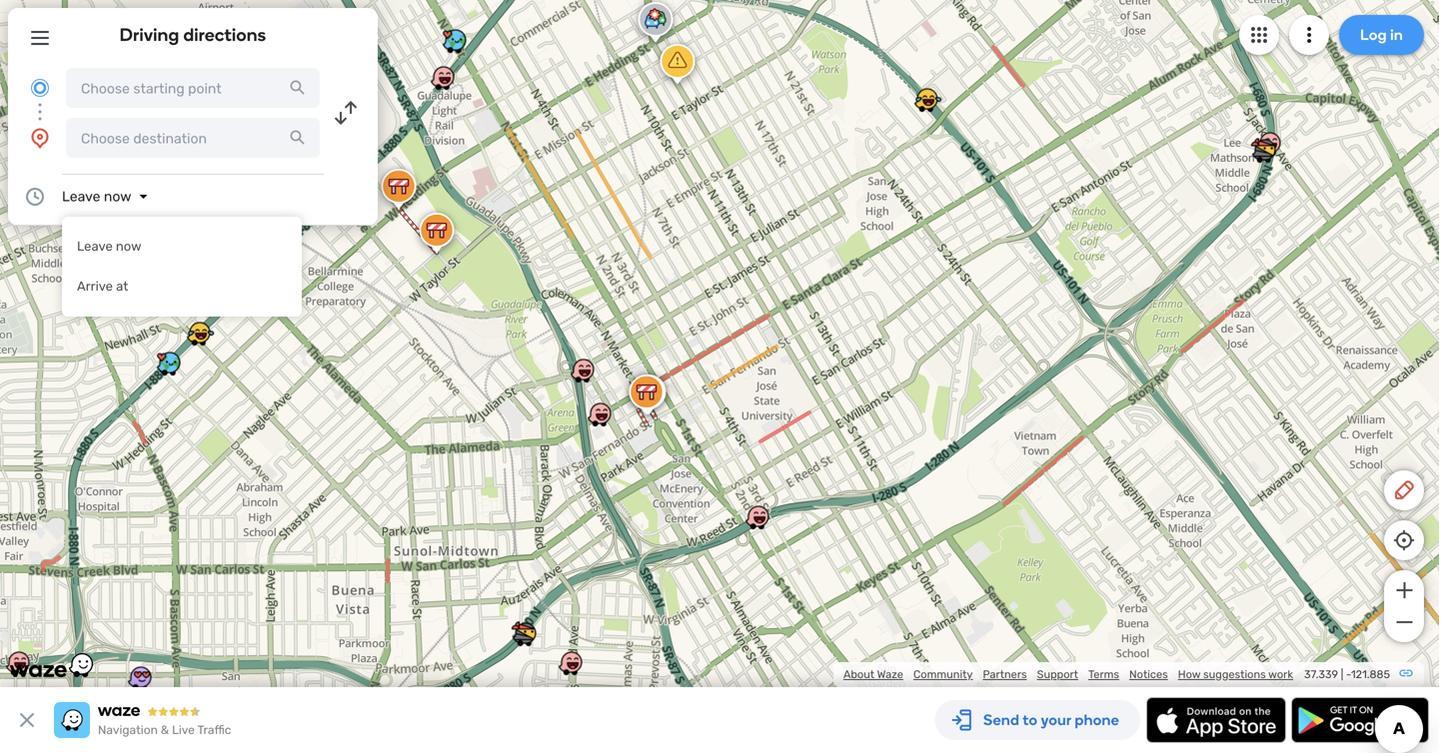 Task type: vqa. For each thing, say whether or not it's contained in the screenshot.
121.885
yes



Task type: describe. For each thing, give the bounding box(es) containing it.
about
[[844, 668, 875, 682]]

0 vertical spatial leave now
[[62, 188, 131, 205]]

terms link
[[1089, 668, 1120, 682]]

zoom in image
[[1392, 579, 1417, 603]]

0 vertical spatial now
[[104, 188, 131, 205]]

37.339 | -121.885
[[1305, 668, 1391, 682]]

about waze link
[[844, 668, 904, 682]]

navigation & live traffic
[[98, 724, 231, 738]]

|
[[1342, 668, 1344, 682]]

waze
[[878, 668, 904, 682]]

support link
[[1038, 668, 1079, 682]]

x image
[[15, 709, 39, 733]]

navigation
[[98, 724, 158, 738]]

clock image
[[23, 185, 47, 209]]

traffic
[[197, 724, 231, 738]]

37.339
[[1305, 668, 1339, 682]]

Choose destination text field
[[66, 118, 320, 158]]

&
[[161, 724, 169, 738]]

how
[[1179, 668, 1201, 682]]

arrive at option
[[62, 267, 302, 307]]

leave now inside option
[[77, 239, 142, 254]]

arrive
[[77, 279, 113, 294]]



Task type: locate. For each thing, give the bounding box(es) containing it.
partners
[[983, 668, 1028, 682]]

pencil image
[[1393, 479, 1417, 503]]

at
[[116, 279, 128, 294]]

driving directions
[[120, 24, 266, 45]]

how suggestions work link
[[1179, 668, 1294, 682]]

support
[[1038, 668, 1079, 682]]

leave up arrive
[[77, 239, 113, 254]]

directions
[[183, 24, 266, 45]]

community
[[914, 668, 973, 682]]

zoom out image
[[1392, 611, 1417, 635]]

notices
[[1130, 668, 1169, 682]]

leave
[[62, 188, 101, 205], [77, 239, 113, 254]]

-
[[1347, 668, 1352, 682]]

location image
[[28, 126, 52, 150]]

suggestions
[[1204, 668, 1267, 682]]

Choose starting point text field
[[66, 68, 320, 108]]

0 vertical spatial leave
[[62, 188, 101, 205]]

terms
[[1089, 668, 1120, 682]]

work
[[1269, 668, 1294, 682]]

arrive at
[[77, 279, 128, 294]]

now
[[104, 188, 131, 205], [116, 239, 142, 254]]

about waze community partners support terms notices how suggestions work
[[844, 668, 1294, 682]]

notices link
[[1130, 668, 1169, 682]]

community link
[[914, 668, 973, 682]]

leave now
[[62, 188, 131, 205], [77, 239, 142, 254]]

leave right "clock" image on the top of the page
[[62, 188, 101, 205]]

partners link
[[983, 668, 1028, 682]]

link image
[[1399, 666, 1415, 682]]

leave now option
[[62, 227, 302, 267]]

current location image
[[28, 76, 52, 100]]

driving
[[120, 24, 179, 45]]

1 vertical spatial leave
[[77, 239, 113, 254]]

leave inside option
[[77, 239, 113, 254]]

now up leave now option
[[104, 188, 131, 205]]

121.885
[[1352, 668, 1391, 682]]

now inside leave now option
[[116, 239, 142, 254]]

leave now right "clock" image on the top of the page
[[62, 188, 131, 205]]

leave now up arrive at
[[77, 239, 142, 254]]

1 vertical spatial leave now
[[77, 239, 142, 254]]

live
[[172, 724, 195, 738]]

now up at on the left of the page
[[116, 239, 142, 254]]

1 vertical spatial now
[[116, 239, 142, 254]]



